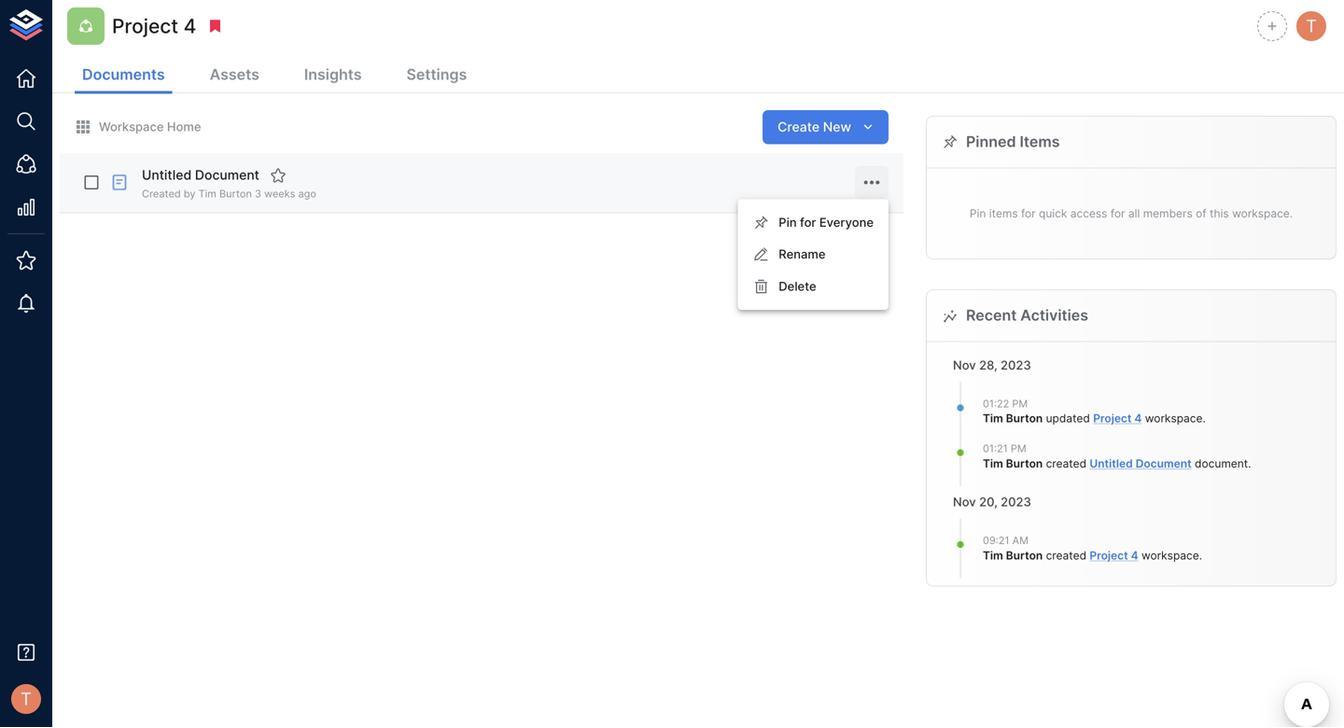 Task type: describe. For each thing, give the bounding box(es) containing it.
nov 28, 2023
[[953, 358, 1031, 373]]

this
[[1210, 207, 1229, 220]]

0 vertical spatial project
[[112, 14, 178, 38]]

pin for pin items for quick access for all members of this workspace.
[[970, 207, 986, 220]]

01:21 pm tim burton created untitled document document .
[[983, 443, 1251, 470]]

project 4 link for updated
[[1093, 412, 1142, 425]]

pinned
[[966, 133, 1016, 151]]

assets link
[[202, 58, 267, 94]]

3
[[255, 188, 261, 200]]

settings
[[407, 65, 467, 84]]

pm for created
[[1011, 443, 1027, 455]]

4 for updated
[[1135, 412, 1142, 425]]

recent
[[966, 306, 1017, 325]]

assets
[[210, 65, 259, 84]]

workspace home link
[[75, 118, 201, 135]]

nov for nov 28, 2023
[[953, 358, 976, 373]]

am
[[1013, 534, 1029, 546]]

create
[[778, 119, 820, 135]]

project for created
[[1090, 549, 1128, 562]]

delete button
[[738, 271, 889, 303]]

updated
[[1046, 412, 1090, 425]]

access
[[1071, 207, 1108, 220]]

ago
[[298, 188, 316, 200]]

of
[[1196, 207, 1207, 220]]

tim for 01:22 pm tim burton updated project 4 workspace .
[[983, 412, 1003, 425]]

. for 09:21 am tim burton created project 4 workspace .
[[1199, 549, 1202, 562]]

project 4 link for created
[[1090, 549, 1139, 562]]

untitled document link
[[1090, 457, 1192, 470]]

workspace.
[[1232, 207, 1293, 220]]

09:21 am tim burton created project 4 workspace .
[[983, 534, 1202, 562]]

activities
[[1021, 306, 1089, 325]]

pin for everyone
[[779, 215, 874, 230]]

burton for 01:22 pm tim burton updated project 4 workspace .
[[1006, 412, 1043, 425]]

insights
[[304, 65, 362, 84]]

28,
[[979, 358, 998, 373]]

0 vertical spatial t
[[1306, 16, 1317, 36]]

rename button
[[738, 239, 889, 271]]

2023 for nov 28, 2023
[[1001, 358, 1031, 373]]

new
[[823, 119, 851, 135]]

1 horizontal spatial for
[[1021, 207, 1036, 220]]

project 4
[[112, 14, 196, 38]]

untitled document
[[142, 167, 259, 183]]

everyone
[[820, 215, 874, 230]]

created for untitled
[[1046, 457, 1087, 470]]

recent activities
[[966, 306, 1089, 325]]

create new
[[778, 119, 851, 135]]

favorite image
[[270, 167, 287, 184]]

settings link
[[399, 58, 474, 94]]

items
[[989, 207, 1018, 220]]

burton for 09:21 am tim burton created project 4 workspace .
[[1006, 549, 1043, 562]]

created
[[142, 188, 181, 200]]

insights link
[[297, 58, 369, 94]]

0 horizontal spatial untitled
[[142, 167, 192, 183]]

pinned items
[[966, 133, 1060, 151]]

workspace for created
[[1142, 549, 1199, 562]]

document inside 01:21 pm tim burton created untitled document document .
[[1136, 457, 1192, 470]]

01:21
[[983, 443, 1008, 455]]

. for 01:21 pm tim burton created untitled document document .
[[1248, 457, 1251, 470]]

tim for 09:21 am tim burton created project 4 workspace .
[[983, 549, 1003, 562]]



Task type: vqa. For each thing, say whether or not it's contained in the screenshot.
the Building the Spaceship
no



Task type: locate. For each thing, give the bounding box(es) containing it.
pm
[[1012, 398, 1028, 410], [1011, 443, 1027, 455]]

pin up rename
[[779, 215, 797, 230]]

workspace home
[[99, 119, 201, 134]]

01:22
[[983, 398, 1010, 410]]

2023 right the 20,
[[1001, 495, 1031, 509]]

tim down 09:21
[[983, 549, 1003, 562]]

documents
[[82, 65, 165, 84]]

project inside 09:21 am tim burton created project 4 workspace .
[[1090, 549, 1128, 562]]

2023 for nov 20, 2023
[[1001, 495, 1031, 509]]

1 horizontal spatial t
[[1306, 16, 1317, 36]]

workspace
[[99, 119, 164, 134]]

items
[[1020, 133, 1060, 151]]

by
[[184, 188, 196, 200]]

burton inside 09:21 am tim burton created project 4 workspace .
[[1006, 549, 1043, 562]]

pm for updated
[[1012, 398, 1028, 410]]

1 nov from the top
[[953, 358, 976, 373]]

pin items for quick access for all members of this workspace.
[[970, 207, 1293, 220]]

document
[[1195, 457, 1248, 470]]

0 horizontal spatial pin
[[779, 215, 797, 230]]

project for updated
[[1093, 412, 1132, 425]]

0 vertical spatial .
[[1203, 412, 1206, 425]]

tim for 01:21 pm tim burton created untitled document document .
[[983, 457, 1003, 470]]

0 vertical spatial project 4 link
[[1093, 412, 1142, 425]]

tim down 01:21
[[983, 457, 1003, 470]]

burton down 01:22 at the bottom of page
[[1006, 412, 1043, 425]]

workspace
[[1145, 412, 1203, 425], [1142, 549, 1199, 562]]

t
[[1306, 16, 1317, 36], [21, 689, 32, 709]]

burton left 3
[[219, 188, 252, 200]]

created inside 01:21 pm tim burton created untitled document document .
[[1046, 457, 1087, 470]]

tim inside 01:22 pm tim burton updated project 4 workspace .
[[983, 412, 1003, 425]]

2 vertical spatial 4
[[1131, 549, 1139, 562]]

0 vertical spatial pm
[[1012, 398, 1028, 410]]

remove bookmark image
[[207, 18, 223, 35]]

0 vertical spatial created
[[1046, 457, 1087, 470]]

4 down untitled document link
[[1131, 549, 1139, 562]]

created for project
[[1046, 549, 1087, 562]]

20,
[[979, 495, 998, 509]]

. for 01:22 pm tim burton updated project 4 workspace .
[[1203, 412, 1206, 425]]

pin inside pin for everyone button
[[779, 215, 797, 230]]

1 horizontal spatial t button
[[1294, 8, 1329, 44]]

1 vertical spatial t
[[21, 689, 32, 709]]

rename
[[779, 247, 826, 262]]

2 vertical spatial .
[[1199, 549, 1202, 562]]

2 vertical spatial project
[[1090, 549, 1128, 562]]

pin for pin for everyone
[[779, 215, 797, 230]]

created by tim burton 3 weeks ago
[[142, 188, 316, 200]]

0 horizontal spatial for
[[800, 215, 816, 230]]

pm right 01:22 at the bottom of page
[[1012, 398, 1028, 410]]

untitled inside 01:21 pm tim burton created untitled document document .
[[1090, 457, 1133, 470]]

4 inside 09:21 am tim burton created project 4 workspace .
[[1131, 549, 1139, 562]]

2023
[[1001, 358, 1031, 373], [1001, 495, 1031, 509]]

for up rename
[[800, 215, 816, 230]]

0 horizontal spatial t button
[[6, 679, 47, 720]]

. inside 09:21 am tim burton created project 4 workspace .
[[1199, 549, 1202, 562]]

09:21
[[983, 534, 1010, 546]]

project 4 link
[[1093, 412, 1142, 425], [1090, 549, 1139, 562]]

documents link
[[75, 58, 172, 94]]

01:22 pm tim burton updated project 4 workspace .
[[983, 398, 1206, 425]]

workspace inside 09:21 am tim burton created project 4 workspace .
[[1142, 549, 1199, 562]]

. inside 01:21 pm tim burton created untitled document document .
[[1248, 457, 1251, 470]]

burton
[[219, 188, 252, 200], [1006, 412, 1043, 425], [1006, 457, 1043, 470], [1006, 549, 1043, 562]]

workspace inside 01:22 pm tim burton updated project 4 workspace .
[[1145, 412, 1203, 425]]

1 vertical spatial nov
[[953, 495, 976, 509]]

2 nov from the top
[[953, 495, 976, 509]]

1 horizontal spatial untitled
[[1090, 457, 1133, 470]]

untitled down 01:22 pm tim burton updated project 4 workspace .
[[1090, 457, 1133, 470]]

pin
[[970, 207, 986, 220], [779, 215, 797, 230]]

all
[[1129, 207, 1140, 220]]

for left "quick"
[[1021, 207, 1036, 220]]

1 vertical spatial t button
[[6, 679, 47, 720]]

0 vertical spatial nov
[[953, 358, 976, 373]]

burton down am
[[1006, 549, 1043, 562]]

untitled
[[142, 167, 192, 183], [1090, 457, 1133, 470]]

1 vertical spatial project 4 link
[[1090, 549, 1139, 562]]

1 vertical spatial created
[[1046, 549, 1087, 562]]

4 up 01:21 pm tim burton created untitled document document .
[[1135, 412, 1142, 425]]

0 vertical spatial 2023
[[1001, 358, 1031, 373]]

tim for created by tim burton 3 weeks ago
[[198, 188, 216, 200]]

pm inside 01:22 pm tim burton updated project 4 workspace .
[[1012, 398, 1028, 410]]

0 vertical spatial document
[[195, 167, 259, 183]]

workspace for updated
[[1145, 412, 1203, 425]]

for left all
[[1111, 207, 1125, 220]]

1 vertical spatial untitled
[[1090, 457, 1133, 470]]

4 left remove bookmark icon
[[184, 14, 196, 38]]

1 2023 from the top
[[1001, 358, 1031, 373]]

members
[[1143, 207, 1193, 220]]

1 vertical spatial 4
[[1135, 412, 1142, 425]]

project inside 01:22 pm tim burton updated project 4 workspace .
[[1093, 412, 1132, 425]]

tim inside 01:21 pm tim burton created untitled document document .
[[983, 457, 1003, 470]]

pin left items
[[970, 207, 986, 220]]

created
[[1046, 457, 1087, 470], [1046, 549, 1087, 562]]

0 horizontal spatial t
[[21, 689, 32, 709]]

0 horizontal spatial document
[[195, 167, 259, 183]]

1 created from the top
[[1046, 457, 1087, 470]]

untitled up created
[[142, 167, 192, 183]]

nov
[[953, 358, 976, 373], [953, 495, 976, 509]]

0 vertical spatial t button
[[1294, 8, 1329, 44]]

pin for everyone button
[[738, 207, 889, 239]]

project
[[112, 14, 178, 38], [1093, 412, 1132, 425], [1090, 549, 1128, 562]]

4 for created
[[1131, 549, 1139, 562]]

delete
[[779, 279, 817, 294]]

4 inside 01:22 pm tim burton updated project 4 workspace .
[[1135, 412, 1142, 425]]

tim inside 09:21 am tim burton created project 4 workspace .
[[983, 549, 1003, 562]]

1 vertical spatial project
[[1093, 412, 1132, 425]]

2 horizontal spatial for
[[1111, 207, 1125, 220]]

burton inside 01:22 pm tim burton updated project 4 workspace .
[[1006, 412, 1043, 425]]

for inside button
[[800, 215, 816, 230]]

tim
[[198, 188, 216, 200], [983, 412, 1003, 425], [983, 457, 1003, 470], [983, 549, 1003, 562]]

1 horizontal spatial pin
[[970, 207, 986, 220]]

weeks
[[264, 188, 295, 200]]

burton down 01:21
[[1006, 457, 1043, 470]]

0 vertical spatial workspace
[[1145, 412, 1203, 425]]

2 created from the top
[[1046, 549, 1087, 562]]

nov 20, 2023
[[953, 495, 1031, 509]]

0 vertical spatial untitled
[[142, 167, 192, 183]]

for
[[1021, 207, 1036, 220], [1111, 207, 1125, 220], [800, 215, 816, 230]]

4
[[184, 14, 196, 38], [1135, 412, 1142, 425], [1131, 549, 1139, 562]]

burton for 01:21 pm tim burton created untitled document document .
[[1006, 457, 1043, 470]]

nov for nov 20, 2023
[[953, 495, 976, 509]]

1 vertical spatial workspace
[[1142, 549, 1199, 562]]

home
[[167, 119, 201, 134]]

create new button
[[763, 110, 889, 144]]

1 vertical spatial document
[[1136, 457, 1192, 470]]

1 horizontal spatial document
[[1136, 457, 1192, 470]]

nov left the 20,
[[953, 495, 976, 509]]

1 vertical spatial 2023
[[1001, 495, 1031, 509]]

document
[[195, 167, 259, 183], [1136, 457, 1192, 470]]

burton inside 01:21 pm tim burton created untitled document document .
[[1006, 457, 1043, 470]]

2023 right 28,
[[1001, 358, 1031, 373]]

.
[[1203, 412, 1206, 425], [1248, 457, 1251, 470], [1199, 549, 1202, 562]]

t button
[[1294, 8, 1329, 44], [6, 679, 47, 720]]

burton for created by tim burton 3 weeks ago
[[219, 188, 252, 200]]

nov left 28,
[[953, 358, 976, 373]]

1 vertical spatial pm
[[1011, 443, 1027, 455]]

tim down 01:22 at the bottom of page
[[983, 412, 1003, 425]]

0 vertical spatial 4
[[184, 14, 196, 38]]

pm right 01:21
[[1011, 443, 1027, 455]]

2 2023 from the top
[[1001, 495, 1031, 509]]

. inside 01:22 pm tim burton updated project 4 workspace .
[[1203, 412, 1206, 425]]

pm inside 01:21 pm tim burton created untitled document document .
[[1011, 443, 1027, 455]]

1 vertical spatial .
[[1248, 457, 1251, 470]]

tim right 'by'
[[198, 188, 216, 200]]

document left the document
[[1136, 457, 1192, 470]]

quick
[[1039, 207, 1067, 220]]

created inside 09:21 am tim burton created project 4 workspace .
[[1046, 549, 1087, 562]]

document up created by tim burton 3 weeks ago
[[195, 167, 259, 183]]



